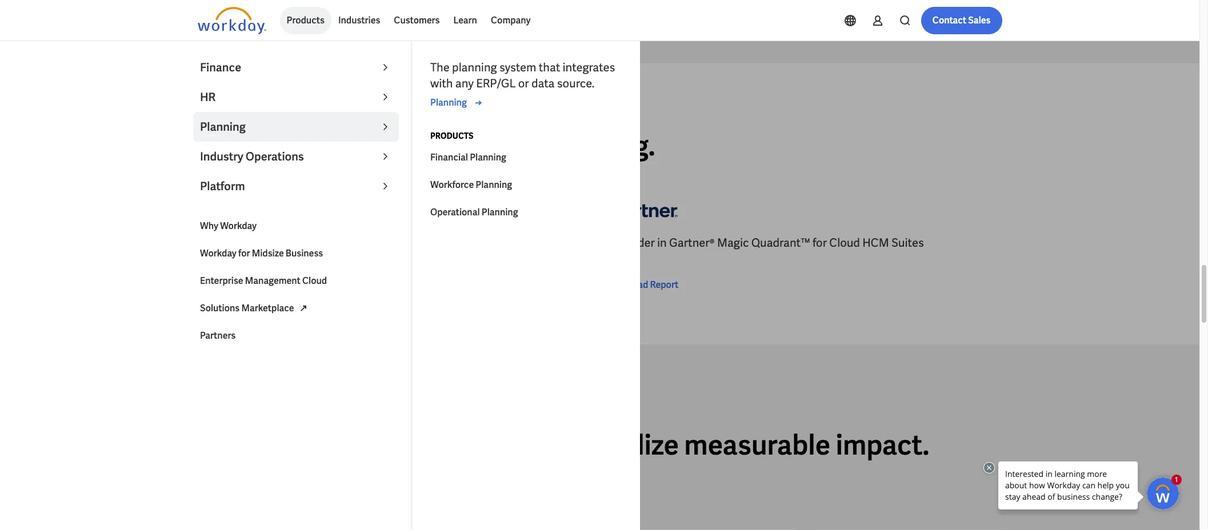 Task type: vqa. For each thing, say whether or not it's contained in the screenshot.
the right Read Report
yes



Task type: locate. For each thing, give the bounding box(es) containing it.
2 gartner image from the left
[[609, 194, 678, 226]]

1 horizontal spatial report
[[650, 279, 679, 291]]

1 horizontal spatial quadrant™
[[751, 236, 810, 251]]

0 vertical spatial report
[[650, 279, 679, 291]]

1 vertical spatial read
[[216, 295, 237, 307]]

1 vertical spatial read report
[[216, 295, 267, 307]]

planning
[[452, 60, 497, 75]]

planning
[[430, 97, 467, 109], [200, 119, 246, 134], [470, 151, 506, 163], [476, 179, 512, 191], [482, 206, 518, 218]]

1 vertical spatial read report link
[[197, 295, 267, 308]]

a inside a leader in 2023 gartner® magic quadrant™ for cloud erp for service- centric enterprises
[[197, 236, 205, 251]]

for
[[428, 236, 443, 251], [501, 236, 516, 251], [813, 236, 827, 251], [238, 247, 250, 259]]

company button
[[484, 7, 538, 34]]

solutions marketplace link
[[193, 295, 399, 322]]

platform button
[[193, 171, 399, 201]]

1 horizontal spatial magic
[[717, 236, 749, 251]]

quadrant™
[[367, 236, 426, 251], [751, 236, 810, 251]]

customers button
[[387, 7, 447, 34]]

or
[[518, 76, 529, 91]]

0 vertical spatial read report link
[[609, 279, 679, 292]]

1 magic from the left
[[333, 236, 365, 251]]

read report link for a leader in 2023 gartner® magic quadrant™ for cloud erp for service- centric enterprises
[[197, 295, 267, 308]]

workday up the 'enterprise'
[[200, 247, 237, 259]]

cloud left erp at the top left of page
[[445, 236, 476, 251]]

magic
[[333, 236, 365, 251], [717, 236, 749, 251]]

read report link for a leader in gartner® magic quadrant™ for cloud hcm suites
[[609, 279, 679, 292]]

1 horizontal spatial read report
[[627, 279, 679, 291]]

planning up workforce planning
[[470, 151, 506, 163]]

planning inside dropdown button
[[200, 119, 246, 134]]

planning for workforce
[[476, 179, 512, 191]]

the planning system that integrates with any erp/gl or data source.
[[430, 60, 615, 91]]

0 vertical spatial workday
[[220, 220, 257, 232]]

data
[[531, 76, 555, 91]]

1 horizontal spatial read report link
[[609, 279, 679, 292]]

leader for a leader in 2023 gartner® magic quadrant™ for cloud erp for service- centric enterprises
[[208, 236, 243, 251]]

the
[[430, 60, 450, 75]]

enterprise management cloud
[[200, 275, 327, 287]]

industry operations button
[[193, 142, 399, 171]]

1 quadrant™ from the left
[[367, 236, 426, 251]]

2 horizontal spatial cloud
[[829, 236, 860, 251]]

1 gartner image from the left
[[197, 194, 266, 226]]

0 horizontal spatial magic
[[333, 236, 365, 251]]

1 horizontal spatial leader
[[619, 236, 655, 251]]

companies across all industries realize measurable impact.
[[197, 428, 929, 463]]

planning up erp at the top left of page
[[482, 206, 518, 218]]

0 horizontal spatial leader
[[208, 236, 243, 251]]

planning up "operational planning"
[[476, 179, 512, 191]]

a for a leader in gartner® magic quadrant™ for cloud hcm suites
[[609, 236, 617, 251]]

read
[[627, 279, 648, 291], [216, 295, 237, 307]]

erp
[[478, 236, 499, 251]]

0 horizontal spatial cloud
[[302, 275, 327, 287]]

workday for midsize business
[[200, 247, 323, 259]]

1 horizontal spatial gartner image
[[609, 194, 678, 226]]

cloud
[[445, 236, 476, 251], [829, 236, 860, 251], [302, 275, 327, 287]]

impact.
[[836, 428, 929, 463]]

financial planning link
[[423, 144, 629, 171]]

2 leader from the left
[[619, 236, 655, 251]]

0 horizontal spatial quadrant™
[[367, 236, 426, 251]]

planning link
[[430, 96, 485, 110]]

operational planning
[[430, 206, 518, 218]]

industries
[[338, 14, 380, 26]]

financial
[[430, 151, 468, 163]]

a leader in gartner® magic quadrant™ for cloud hcm suites
[[609, 236, 924, 251]]

leader inside a leader in 2023 gartner® magic quadrant™ for cloud erp for service- centric enterprises
[[208, 236, 243, 251]]

go to the homepage image
[[197, 7, 266, 34]]

erp/gl
[[476, 76, 516, 91]]

enterprise management cloud link
[[193, 267, 399, 295]]

1 leader from the left
[[208, 236, 243, 251]]

and
[[487, 128, 535, 164]]

planning inside "link"
[[470, 151, 506, 163]]

industry
[[200, 149, 243, 164]]

1 horizontal spatial in
[[306, 128, 329, 164]]

a for a leader in 2023 gartner® magic quadrant™ for cloud erp for service- centric enterprises
[[197, 236, 205, 251]]

companies
[[197, 428, 339, 463]]

1 vertical spatial report
[[239, 295, 267, 307]]

planning button
[[193, 112, 399, 142]]

leader for a leader in gartner® magic quadrant™ for cloud hcm suites
[[619, 236, 655, 251]]

industries button
[[331, 7, 387, 34]]

0 vertical spatial read report
[[627, 279, 679, 291]]

products button
[[280, 7, 331, 34]]

0 horizontal spatial in
[[246, 236, 255, 251]]

gartner®
[[285, 236, 330, 251], [669, 236, 715, 251]]

say
[[265, 101, 280, 111]]

in for finance,
[[306, 128, 329, 164]]

source.
[[557, 76, 594, 91]]

1 horizontal spatial gartner®
[[669, 236, 715, 251]]

planning down what
[[200, 119, 246, 134]]

report
[[650, 279, 679, 291], [239, 295, 267, 307]]

midsize
[[252, 247, 284, 259]]

workday inside "link"
[[220, 220, 257, 232]]

1 horizontal spatial read
[[627, 279, 648, 291]]

0 horizontal spatial report
[[239, 295, 267, 307]]

company
[[491, 14, 531, 26]]

0 horizontal spatial read
[[216, 295, 237, 307]]

a
[[197, 128, 217, 164], [197, 236, 205, 251], [609, 236, 617, 251]]

in inside a leader in 2023 gartner® magic quadrant™ for cloud erp for service- centric enterprises
[[246, 236, 255, 251]]

opens in a new tab image
[[296, 301, 310, 315]]

what analysts say
[[197, 101, 280, 111]]

0 horizontal spatial read report link
[[197, 295, 267, 308]]

integrates
[[563, 60, 615, 75]]

finance,
[[334, 128, 433, 164]]

2 horizontal spatial in
[[657, 236, 667, 251]]

cloud down business in the left top of the page
[[302, 275, 327, 287]]

for right erp at the top left of page
[[501, 236, 516, 251]]

0 horizontal spatial gartner image
[[197, 194, 266, 226]]

in
[[306, 128, 329, 164], [246, 236, 255, 251], [657, 236, 667, 251]]

centric
[[197, 252, 236, 267]]

enterprise
[[200, 275, 243, 287]]

cloud left hcm
[[829, 236, 860, 251]]

0 horizontal spatial gartner®
[[285, 236, 330, 251]]

0 horizontal spatial read report
[[216, 295, 267, 307]]

customers
[[394, 14, 440, 26]]

1 gartner® from the left
[[285, 236, 330, 251]]

1 horizontal spatial cloud
[[445, 236, 476, 251]]

workday
[[220, 220, 257, 232], [200, 247, 237, 259]]

read report link
[[609, 279, 679, 292], [197, 295, 267, 308]]

leader
[[208, 236, 243, 251], [619, 236, 655, 251]]

for down operational
[[428, 236, 443, 251]]

gartner image
[[197, 194, 266, 226], [609, 194, 678, 226]]

magic inside a leader in 2023 gartner® magic quadrant™ for cloud erp for service- centric enterprises
[[333, 236, 365, 251]]

workday right why
[[220, 220, 257, 232]]



Task type: describe. For each thing, give the bounding box(es) containing it.
service-
[[518, 236, 560, 251]]

planning for financial
[[470, 151, 506, 163]]

planning down with
[[430, 97, 467, 109]]

workforce planning
[[430, 179, 512, 191]]

0 vertical spatial read
[[627, 279, 648, 291]]

system
[[499, 60, 536, 75]]

for left hcm
[[813, 236, 827, 251]]

solutions
[[200, 302, 240, 314]]

learn
[[453, 14, 477, 26]]

platform
[[200, 179, 245, 194]]

that
[[539, 60, 560, 75]]

marketplace
[[241, 302, 294, 314]]

for left midsize
[[238, 247, 250, 259]]

products
[[287, 14, 325, 26]]

enterprises
[[238, 252, 297, 267]]

financial planning
[[430, 151, 506, 163]]

suites
[[891, 236, 924, 251]]

measurable
[[684, 428, 830, 463]]

cloud inside a leader in 2023 gartner® magic quadrant™ for cloud erp for service- centric enterprises
[[445, 236, 476, 251]]

business
[[286, 247, 323, 259]]

leader
[[222, 128, 300, 164]]

any
[[455, 76, 474, 91]]

planning for operational
[[482, 206, 518, 218]]

all
[[432, 428, 462, 463]]

products
[[430, 131, 474, 141]]

solutions marketplace
[[200, 302, 294, 314]]

2 quadrant™ from the left
[[751, 236, 810, 251]]

finance button
[[193, 53, 399, 82]]

partners
[[200, 330, 236, 342]]

contact sales link
[[921, 7, 1002, 34]]

in for gartner®
[[657, 236, 667, 251]]

hr button
[[193, 82, 399, 112]]

why workday link
[[193, 213, 399, 240]]

workforce
[[430, 179, 474, 191]]

finance
[[200, 60, 241, 75]]

realize
[[597, 428, 679, 463]]

operational
[[430, 206, 480, 218]]

industries
[[467, 428, 592, 463]]

management
[[245, 275, 300, 287]]

what
[[197, 101, 221, 111]]

why
[[200, 220, 218, 232]]

operational planning link
[[423, 199, 629, 226]]

a leader in 2023 gartner® magic quadrant™ for cloud erp for service- centric enterprises
[[197, 236, 560, 267]]

industry operations
[[200, 149, 304, 164]]

a leader in finance, hr, and planning.
[[197, 128, 655, 164]]

gartner® inside a leader in 2023 gartner® magic quadrant™ for cloud erp for service- centric enterprises
[[285, 236, 330, 251]]

2 gartner® from the left
[[669, 236, 715, 251]]

sales
[[968, 14, 991, 26]]

contact
[[933, 14, 966, 26]]

2 magic from the left
[[717, 236, 749, 251]]

contact sales
[[933, 14, 991, 26]]

with
[[430, 76, 453, 91]]

a for a leader in finance, hr, and planning.
[[197, 128, 217, 164]]

hr,
[[438, 128, 482, 164]]

across
[[344, 428, 427, 463]]

workforce planning link
[[423, 171, 629, 199]]

gartner image for 2023
[[197, 194, 266, 226]]

hcm
[[863, 236, 889, 251]]

1 vertical spatial workday
[[200, 247, 237, 259]]

workday for midsize business link
[[193, 240, 399, 267]]

gartner image for gartner®
[[609, 194, 678, 226]]

analysts
[[223, 101, 263, 111]]

operations
[[246, 149, 304, 164]]

why workday
[[200, 220, 257, 232]]

2023
[[258, 236, 283, 251]]

planning.
[[540, 128, 655, 164]]

quadrant™ inside a leader in 2023 gartner® magic quadrant™ for cloud erp for service- centric enterprises
[[367, 236, 426, 251]]

partners link
[[193, 322, 399, 350]]

hr
[[200, 90, 216, 105]]

in for 2023
[[246, 236, 255, 251]]

learn button
[[447, 7, 484, 34]]



